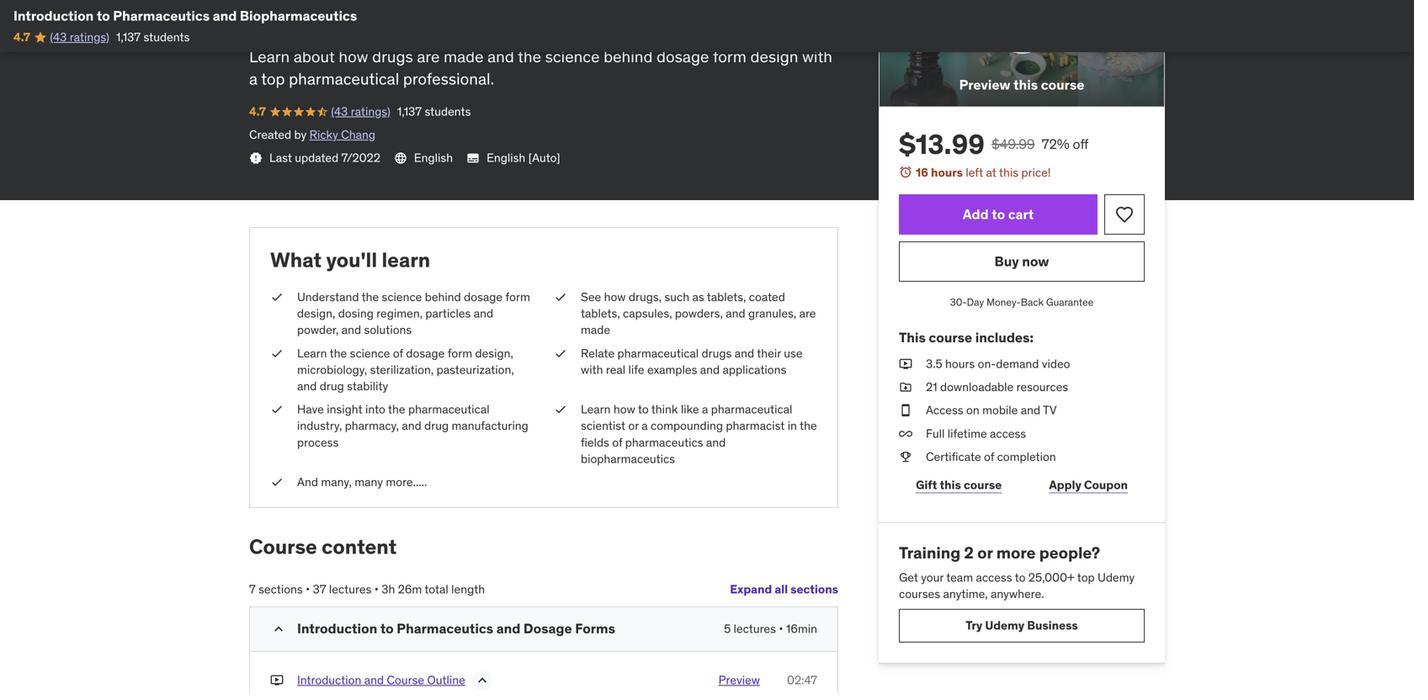 Task type: describe. For each thing, give the bounding box(es) containing it.
access on mobile and tv
[[926, 403, 1057, 418]]

learn how to think like a pharmaceutical scientist or a compounding pharmacist in the fields of pharmaceutics and biopharmaceutics
[[581, 402, 817, 467]]

full lifetime access
[[926, 426, 1026, 441]]

downloadable
[[940, 380, 1014, 395]]

how for see
[[604, 290, 626, 305]]

7 sections • 37 lectures • 3h 26m total length
[[249, 582, 485, 597]]

preview this course
[[959, 76, 1085, 93]]

left
[[966, 165, 983, 180]]

xsmall image for learn
[[554, 402, 567, 418]]

regimen,
[[376, 306, 423, 321]]

to for introduction to pharmaceutics and biopharmaceutics
[[97, 7, 110, 24]]

0 vertical spatial 1,137
[[116, 29, 141, 45]]

0 vertical spatial 4.7
[[13, 29, 30, 45]]

mobile
[[983, 403, 1018, 418]]

try
[[966, 618, 983, 634]]

buy now
[[995, 253, 1049, 270]]

1 horizontal spatial 4.7
[[249, 104, 266, 119]]

0 vertical spatial ratings)
[[70, 29, 109, 45]]

with inside relate pharmaceutical drugs and their use with real life examples and applications
[[581, 362, 603, 378]]

understand the science behind dosage form design, dosing regimen, particles and powder, and solutions
[[297, 290, 530, 338]]

training 2 or more people? get your team access to 25,000+ top udemy courses anytime, anywhere.
[[899, 543, 1135, 602]]

xsmall image for certificate
[[899, 449, 913, 466]]

science for behind
[[382, 290, 422, 305]]

made inside the see how drugs, such as tablets, coated tablets, capsules, powders, and granules, are made
[[581, 323, 610, 338]]

pharmaceutical inside relate pharmaceutical drugs and their use with real life examples and applications
[[618, 346, 699, 361]]

real
[[606, 362, 626, 378]]

1 horizontal spatial 1,137
[[397, 104, 422, 119]]

how inside introduction to pharmaceutics and biopharmaceutics learn about how drugs are made and the science behind dosage form design with a top pharmaceutical professional.
[[339, 46, 368, 66]]

team
[[946, 570, 973, 585]]

7/2022
[[341, 150, 380, 166]]

form for understand the science behind dosage form design, dosing regimen, particles and powder, and solutions
[[506, 290, 530, 305]]

use
[[784, 346, 803, 361]]

xsmall image for 3.5
[[899, 356, 913, 373]]

closed captions image
[[466, 151, 480, 165]]

to inside training 2 or more people? get your team access to 25,000+ top udemy courses anytime, anywhere.
[[1015, 570, 1026, 585]]

coupon
[[1084, 478, 1128, 493]]

people?
[[1039, 543, 1100, 563]]

courses
[[899, 587, 940, 602]]

to for introduction to pharmaceutics and biopharmaceutics learn about how drugs are made and the science behind dosage form design with a top pharmaceutical professional.
[[416, 0, 442, 7]]

pasteurization,
[[437, 362, 514, 378]]

course for preview this course
[[1041, 76, 1085, 93]]

1 vertical spatial a
[[702, 402, 708, 417]]

stability
[[347, 379, 388, 394]]

into
[[365, 402, 385, 417]]

• for 7
[[306, 582, 310, 597]]

drugs inside relate pharmaceutical drugs and their use with real life examples and applications
[[702, 346, 732, 361]]

and
[[297, 475, 318, 490]]

biopharmaceutics for introduction to pharmaceutics and biopharmaceutics learn about how drugs are made and the science behind dosage form design with a top pharmaceutical professional.
[[249, 5, 484, 39]]

preview this course button
[[879, 0, 1165, 107]]

made inside introduction to pharmaceutics and biopharmaceutics learn about how drugs are made and the science behind dosage form design with a top pharmaceutical professional.
[[444, 46, 484, 66]]

process
[[297, 435, 339, 450]]

think
[[651, 402, 678, 417]]

coated
[[749, 290, 785, 305]]

all
[[775, 582, 788, 597]]

pharmacist
[[726, 419, 785, 434]]

try udemy business link
[[899, 609, 1145, 643]]

design, for understand the science behind dosage form design, dosing regimen, particles and powder, and solutions
[[297, 306, 335, 321]]

1 horizontal spatial (43 ratings)
[[331, 104, 390, 119]]

0 vertical spatial lectures
[[329, 582, 372, 597]]

last updated 7/2022
[[269, 150, 380, 166]]

5 lectures • 16min
[[724, 622, 817, 637]]

drugs,
[[629, 290, 662, 305]]

5
[[724, 622, 731, 637]]

30-
[[950, 296, 967, 309]]

16
[[916, 165, 928, 180]]

udemy inside try udemy business link
[[985, 618, 1025, 634]]

content
[[322, 535, 397, 560]]

and inside learn how to think like a pharmaceutical scientist or a compounding pharmacist in the fields of pharmaceutics and biopharmaceutics
[[706, 435, 726, 450]]

learn for learn the science of dosage form design, microbiology, sterilization, pasteurization, and drug stability
[[297, 346, 327, 361]]

3.5
[[926, 357, 943, 372]]

see
[[581, 290, 601, 305]]

expand all sections
[[730, 582, 838, 597]]

the inside introduction to pharmaceutics and biopharmaceutics learn about how drugs are made and the science behind dosage form design with a top pharmaceutical professional.
[[518, 46, 541, 66]]

1 horizontal spatial a
[[642, 419, 648, 434]]

hours for 3.5
[[945, 357, 975, 372]]

add
[[963, 206, 989, 223]]

learn for learn how to think like a pharmaceutical scientist or a compounding pharmacist in the fields of pharmaceutics and biopharmaceutics
[[581, 402, 611, 417]]

completion
[[997, 449, 1056, 465]]

sterilization,
[[370, 362, 434, 378]]

0 vertical spatial course
[[249, 535, 317, 560]]

xsmall image for understand
[[270, 289, 284, 306]]

the inside learn how to think like a pharmaceutical scientist or a compounding pharmacist in the fields of pharmaceutics and biopharmaceutics
[[800, 419, 817, 434]]

25,000+
[[1029, 570, 1075, 585]]

access inside training 2 or more people? get your team access to 25,000+ top udemy courses anytime, anywhere.
[[976, 570, 1012, 585]]

see how drugs, such as tablets, coated tablets, capsules, powders, and granules, are made
[[581, 290, 816, 338]]

demand
[[996, 357, 1039, 372]]

0 horizontal spatial (43 ratings)
[[50, 29, 109, 45]]

about
[[294, 46, 335, 66]]

relate
[[581, 346, 615, 361]]

pharmaceutical inside learn how to think like a pharmaceutical scientist or a compounding pharmacist in the fields of pharmaceutics and biopharmaceutics
[[711, 402, 792, 417]]

apply coupon
[[1049, 478, 1128, 493]]

$13.99
[[899, 127, 985, 161]]

0 horizontal spatial tablets,
[[581, 306, 620, 321]]

1 horizontal spatial •
[[374, 582, 379, 597]]

in
[[788, 419, 797, 434]]

microbiology,
[[297, 362, 367, 378]]

apply
[[1049, 478, 1082, 493]]

science for of
[[350, 346, 390, 361]]

dosing
[[338, 306, 374, 321]]

of inside learn how to think like a pharmaceutical scientist or a compounding pharmacist in the fields of pharmaceutics and biopharmaceutics
[[612, 435, 622, 450]]

hours for 16
[[931, 165, 963, 180]]

pharmaceutics
[[625, 435, 703, 450]]

or inside learn how to think like a pharmaceutical scientist or a compounding pharmacist in the fields of pharmaceutics and biopharmaceutics
[[628, 419, 639, 434]]

dosage inside introduction to pharmaceutics and biopharmaceutics learn about how drugs are made and the science behind dosage form design with a top pharmaceutical professional.
[[657, 46, 709, 66]]

alarm image
[[899, 165, 913, 179]]

money-
[[987, 296, 1021, 309]]

includes:
[[975, 329, 1034, 346]]

with inside introduction to pharmaceutics and biopharmaceutics learn about how drugs are made and the science behind dosage form design with a top pharmaceutical professional.
[[802, 46, 833, 66]]

3h 26m
[[382, 582, 422, 597]]

2 sections from the left
[[259, 582, 303, 597]]

are inside the see how drugs, such as tablets, coated tablets, capsules, powders, and granules, are made
[[799, 306, 816, 321]]

or inside training 2 or more people? get your team access to 25,000+ top udemy courses anytime, anywhere.
[[977, 543, 993, 563]]

1 horizontal spatial 1,137 students
[[397, 104, 471, 119]]

video
[[1042, 357, 1070, 372]]

xsmall image for last
[[249, 152, 263, 165]]

last
[[269, 150, 292, 166]]

expand
[[730, 582, 772, 597]]

1 vertical spatial this
[[999, 165, 1019, 180]]

buy now button
[[899, 242, 1145, 282]]

0 horizontal spatial 1,137 students
[[116, 29, 190, 45]]

course language image
[[394, 152, 407, 165]]

now
[[1022, 253, 1049, 270]]

behind inside understand the science behind dosage form design, dosing regimen, particles and powder, and solutions
[[425, 290, 461, 305]]

udemy inside training 2 or more people? get your team access to 25,000+ top udemy courses anytime, anywhere.
[[1098, 570, 1135, 585]]

21 downloadable resources
[[926, 380, 1068, 395]]

drug inside learn the science of dosage form design, microbiology, sterilization, pasteurization, and drug stability
[[320, 379, 344, 394]]

relate pharmaceutical drugs and their use with real life examples and applications
[[581, 346, 803, 378]]

form for learn the science of dosage form design, microbiology, sterilization, pasteurization, and drug stability
[[448, 346, 472, 361]]

try udemy business
[[966, 618, 1078, 634]]

outline
[[427, 673, 465, 688]]

7
[[249, 582, 256, 597]]

wishlist image
[[1115, 205, 1135, 225]]

0 vertical spatial access
[[990, 426, 1026, 441]]

0 vertical spatial (43
[[50, 29, 67, 45]]

21
[[926, 380, 938, 395]]

1 horizontal spatial students
[[425, 104, 471, 119]]

introduction for introduction to pharmaceutics and dosage forms
[[297, 620, 377, 638]]

introduction inside introduction to pharmaceutics and biopharmaceutics learn about how drugs are made and the science behind dosage form design with a top pharmaceutical professional.
[[249, 0, 410, 7]]

pharmaceutics for introduction to pharmaceutics and biopharmaceutics
[[113, 7, 210, 24]]

and inside have insight into the pharmaceutical industry, pharmacy, and drug manufacturing process
[[402, 419, 422, 434]]

price!
[[1021, 165, 1051, 180]]

anywhere.
[[991, 587, 1044, 602]]

introduction to pharmaceutics and biopharmaceutics
[[13, 7, 357, 24]]

at
[[986, 165, 997, 180]]

on-
[[978, 357, 996, 372]]

life
[[628, 362, 645, 378]]



Task type: vqa. For each thing, say whether or not it's contained in the screenshot.
All Levels
no



Task type: locate. For each thing, give the bounding box(es) containing it.
dosage for understand the science behind dosage form design, dosing regimen, particles and powder, and solutions
[[464, 290, 503, 305]]

the
[[518, 46, 541, 66], [362, 290, 379, 305], [330, 346, 347, 361], [388, 402, 405, 417], [800, 419, 817, 434]]

preview
[[959, 76, 1011, 93], [719, 673, 760, 688]]

add to cart
[[963, 206, 1034, 223]]

1 vertical spatial lectures
[[734, 622, 776, 637]]

1 vertical spatial learn
[[297, 346, 327, 361]]

resources
[[1017, 380, 1068, 395]]

1 horizontal spatial behind
[[604, 46, 653, 66]]

created
[[249, 127, 291, 142]]

tablets, right the as
[[707, 290, 746, 305]]

0 vertical spatial are
[[417, 46, 440, 66]]

how inside learn how to think like a pharmaceutical scientist or a compounding pharmacist in the fields of pharmaceutics and biopharmaceutics
[[614, 402, 635, 417]]

with
[[802, 46, 833, 66], [581, 362, 603, 378]]

xsmall image for access
[[899, 403, 913, 419]]

form
[[713, 46, 747, 66], [506, 290, 530, 305], [448, 346, 472, 361]]

pharmaceutical up pharmacist
[[711, 402, 792, 417]]

industry,
[[297, 419, 342, 434]]

biopharmaceutics for introduction to pharmaceutics and biopharmaceutics
[[240, 7, 357, 24]]

tablets,
[[707, 290, 746, 305], [581, 306, 620, 321]]

learn
[[382, 247, 430, 273]]

xsmall image for 21
[[899, 379, 913, 396]]

biopharmaceutics
[[581, 452, 675, 467]]

how right about
[[339, 46, 368, 66]]

hide lecture description image
[[474, 673, 491, 689]]

particles
[[425, 306, 471, 321]]

top up created
[[261, 69, 285, 89]]

this for preview this course
[[1014, 76, 1038, 93]]

0 vertical spatial (43 ratings)
[[50, 29, 109, 45]]

of up biopharmaceutics
[[612, 435, 622, 450]]

1 vertical spatial how
[[604, 290, 626, 305]]

design, for learn the science of dosage form design, microbiology, sterilization, pasteurization, and drug stability
[[475, 346, 513, 361]]

0 horizontal spatial are
[[417, 46, 440, 66]]

1 horizontal spatial dosage
[[464, 290, 503, 305]]

form inside introduction to pharmaceutics and biopharmaceutics learn about how drugs are made and the science behind dosage form design with a top pharmaceutical professional.
[[713, 46, 747, 66]]

xsmall image for and
[[270, 474, 284, 491]]

hours right 3.5
[[945, 357, 975, 372]]

1 vertical spatial preview
[[719, 673, 760, 688]]

their
[[757, 346, 781, 361]]

course up 7
[[249, 535, 317, 560]]

preview down 5
[[719, 673, 760, 688]]

expand all sections button
[[730, 573, 838, 607]]

1 horizontal spatial of
[[612, 435, 622, 450]]

1 vertical spatial hours
[[945, 357, 975, 372]]

or
[[628, 419, 639, 434], [977, 543, 993, 563]]

design, inside learn the science of dosage form design, microbiology, sterilization, pasteurization, and drug stability
[[475, 346, 513, 361]]

applications
[[723, 362, 787, 378]]

2 vertical spatial this
[[940, 478, 961, 493]]

top inside training 2 or more people? get your team access to 25,000+ top udemy courses anytime, anywhere.
[[1077, 570, 1095, 585]]

powder,
[[297, 323, 339, 338]]

2 english from the left
[[487, 150, 526, 166]]

a inside introduction to pharmaceutics and biopharmaceutics learn about how drugs are made and the science behind dosage form design with a top pharmaceutical professional.
[[249, 69, 258, 89]]

pharmaceutical up examples on the bottom left of page
[[618, 346, 699, 361]]

more
[[996, 543, 1036, 563]]

made up relate
[[581, 323, 610, 338]]

1 vertical spatial 4.7
[[249, 104, 266, 119]]

0 vertical spatial science
[[545, 46, 600, 66]]

2 horizontal spatial of
[[984, 449, 994, 465]]

1 horizontal spatial with
[[802, 46, 833, 66]]

are inside introduction to pharmaceutics and biopharmaceutics learn about how drugs are made and the science behind dosage form design with a top pharmaceutical professional.
[[417, 46, 440, 66]]

0 vertical spatial top
[[261, 69, 285, 89]]

granules,
[[748, 306, 797, 321]]

what you'll learn
[[270, 247, 430, 273]]

introduction for introduction to pharmaceutics and biopharmaceutics
[[13, 7, 94, 24]]

2 horizontal spatial •
[[779, 622, 783, 637]]

1 vertical spatial made
[[581, 323, 610, 338]]

2 vertical spatial science
[[350, 346, 390, 361]]

your
[[921, 570, 944, 585]]

2 vertical spatial a
[[642, 419, 648, 434]]

lectures right 37
[[329, 582, 372, 597]]

2 horizontal spatial form
[[713, 46, 747, 66]]

ratings)
[[70, 29, 109, 45], [351, 104, 390, 119]]

hours
[[931, 165, 963, 180], [945, 357, 975, 372]]

english for english [auto]
[[487, 150, 526, 166]]

course for gift this course
[[964, 478, 1002, 493]]

0 vertical spatial design,
[[297, 306, 335, 321]]

day
[[967, 296, 984, 309]]

0 horizontal spatial (43
[[50, 29, 67, 45]]

course
[[1041, 76, 1085, 93], [929, 329, 972, 346], [964, 478, 1002, 493]]

0 horizontal spatial lectures
[[329, 582, 372, 597]]

0 horizontal spatial drug
[[320, 379, 344, 394]]

1 vertical spatial with
[[581, 362, 603, 378]]

pharmaceutical
[[289, 69, 399, 89], [618, 346, 699, 361], [408, 402, 490, 417], [711, 402, 792, 417]]

2 horizontal spatial learn
[[581, 402, 611, 417]]

preview inside button
[[959, 76, 1011, 93]]

many,
[[321, 475, 352, 490]]

xsmall image for have
[[270, 402, 284, 418]]

learn inside learn the science of dosage form design, microbiology, sterilization, pasteurization, and drug stability
[[297, 346, 327, 361]]

created by ricky chang
[[249, 127, 375, 142]]

learn inside learn how to think like a pharmaceutical scientist or a compounding pharmacist in the fields of pharmaceutics and biopharmaceutics
[[581, 402, 611, 417]]

1 vertical spatial design,
[[475, 346, 513, 361]]

0 vertical spatial course
[[1041, 76, 1085, 93]]

0 vertical spatial pharmaceutics
[[448, 0, 642, 7]]

access down 'mobile' on the bottom right of page
[[990, 426, 1026, 441]]

this inside button
[[1014, 76, 1038, 93]]

2 vertical spatial how
[[614, 402, 635, 417]]

udemy down people?
[[1098, 570, 1135, 585]]

course down certificate of completion
[[964, 478, 1002, 493]]

this up $49.99
[[1014, 76, 1038, 93]]

course up 3.5
[[929, 329, 972, 346]]

the inside have insight into the pharmaceutical industry, pharmacy, and drug manufacturing process
[[388, 402, 405, 417]]

design, up powder,
[[297, 306, 335, 321]]

0 vertical spatial a
[[249, 69, 258, 89]]

biopharmaceutics inside introduction to pharmaceutics and biopharmaceutics learn about how drugs are made and the science behind dosage form design with a top pharmaceutical professional.
[[249, 5, 484, 39]]

1 horizontal spatial sections
[[791, 582, 838, 597]]

are right granules,
[[799, 306, 816, 321]]

$49.99
[[992, 135, 1035, 153]]

form left design
[[713, 46, 747, 66]]

science inside understand the science behind dosage form design, dosing regimen, particles and powder, and solutions
[[382, 290, 422, 305]]

1 vertical spatial (43 ratings)
[[331, 104, 390, 119]]

to inside introduction to pharmaceutics and biopharmaceutics learn about how drugs are made and the science behind dosage form design with a top pharmaceutical professional.
[[416, 0, 442, 7]]

dosage inside understand the science behind dosage form design, dosing regimen, particles and powder, and solutions
[[464, 290, 503, 305]]

access up "anywhere."
[[976, 570, 1012, 585]]

2
[[964, 543, 974, 563]]

pharmaceutical inside have insight into the pharmaceutical industry, pharmacy, and drug manufacturing process
[[408, 402, 490, 417]]

1,137 students down the introduction to pharmaceutics and biopharmaceutics
[[116, 29, 190, 45]]

science inside introduction to pharmaceutics and biopharmaceutics learn about how drugs are made and the science behind dosage form design with a top pharmaceutical professional.
[[545, 46, 600, 66]]

1 vertical spatial are
[[799, 306, 816, 321]]

guarantee
[[1046, 296, 1094, 309]]

1 horizontal spatial preview
[[959, 76, 1011, 93]]

how right see
[[604, 290, 626, 305]]

english for english
[[414, 150, 453, 166]]

preview for preview
[[719, 673, 760, 688]]

the inside learn the science of dosage form design, microbiology, sterilization, pasteurization, and drug stability
[[330, 346, 347, 361]]

biopharmaceutics
[[249, 5, 484, 39], [240, 7, 357, 24]]

0 horizontal spatial course
[[249, 535, 317, 560]]

and inside the see how drugs, such as tablets, coated tablets, capsules, powders, and granules, are made
[[726, 306, 746, 321]]

37
[[313, 582, 326, 597]]

3.5 hours on-demand video
[[926, 357, 1070, 372]]

(43 ratings)
[[50, 29, 109, 45], [331, 104, 390, 119]]

pharmaceutics for introduction to pharmaceutics and dosage forms
[[397, 620, 493, 638]]

1 english from the left
[[414, 150, 453, 166]]

preview for preview this course
[[959, 76, 1011, 93]]

1 vertical spatial form
[[506, 290, 530, 305]]

to for introduction to pharmaceutics and dosage forms
[[380, 620, 394, 638]]

science
[[545, 46, 600, 66], [382, 290, 422, 305], [350, 346, 390, 361]]

with down relate
[[581, 362, 603, 378]]

design, up pasteurization,
[[475, 346, 513, 361]]

0 horizontal spatial drugs
[[372, 46, 413, 66]]

0 horizontal spatial sections
[[259, 582, 303, 597]]

drugs up applications
[[702, 346, 732, 361]]

tablets, down see
[[581, 306, 620, 321]]

0 horizontal spatial made
[[444, 46, 484, 66]]

0 vertical spatial udemy
[[1098, 570, 1135, 585]]

1 vertical spatial dosage
[[464, 290, 503, 305]]

0 vertical spatial preview
[[959, 76, 1011, 93]]

learn inside introduction to pharmaceutics and biopharmaceutics learn about how drugs are made and the science behind dosage form design with a top pharmaceutical professional.
[[249, 46, 290, 66]]

course inside button
[[387, 673, 424, 688]]

xsmall image for learn
[[270, 345, 284, 362]]

• left 37
[[306, 582, 310, 597]]

1 vertical spatial course
[[387, 673, 424, 688]]

this right 'gift'
[[940, 478, 961, 493]]

understand
[[297, 290, 359, 305]]

0 vertical spatial this
[[1014, 76, 1038, 93]]

1 vertical spatial tablets,
[[581, 306, 620, 321]]

learn up scientist
[[581, 402, 611, 417]]

to inside button
[[992, 206, 1005, 223]]

ricky
[[309, 127, 338, 142]]

form inside learn the science of dosage form design, microbiology, sterilization, pasteurization, and drug stability
[[448, 346, 472, 361]]

0 horizontal spatial a
[[249, 69, 258, 89]]

hours right 16
[[931, 165, 963, 180]]

drug down microbiology,
[[320, 379, 344, 394]]

1 horizontal spatial udemy
[[1098, 570, 1135, 585]]

1 vertical spatial course
[[929, 329, 972, 346]]

full
[[926, 426, 945, 441]]

drug
[[320, 379, 344, 394], [424, 419, 449, 434]]

2 vertical spatial course
[[964, 478, 1002, 493]]

form up pasteurization,
[[448, 346, 472, 361]]

sections right 7
[[259, 582, 303, 597]]

behind inside introduction to pharmaceutics and biopharmaceutics learn about how drugs are made and the science behind dosage form design with a top pharmaceutical professional.
[[604, 46, 653, 66]]

introduction to pharmaceutics and biopharmaceutics learn about how drugs are made and the science behind dosage form design with a top pharmaceutical professional.
[[249, 0, 833, 89]]

a up the pharmaceutics
[[642, 419, 648, 434]]

dosage for learn the science of dosage form design, microbiology, sterilization, pasteurization, and drug stability
[[406, 346, 445, 361]]

this
[[1014, 76, 1038, 93], [999, 165, 1019, 180], [940, 478, 961, 493]]

of down full lifetime access
[[984, 449, 994, 465]]

with right design
[[802, 46, 833, 66]]

have insight into the pharmaceutical industry, pharmacy, and drug manufacturing process
[[297, 402, 529, 450]]

are up professional.
[[417, 46, 440, 66]]

gift
[[916, 478, 937, 493]]

introduction for introduction and course outline
[[297, 673, 361, 688]]

preview up $13.99 $49.99 72% off
[[959, 76, 1011, 93]]

16min
[[786, 622, 817, 637]]

0 horizontal spatial or
[[628, 419, 639, 434]]

lifetime
[[948, 426, 987, 441]]

dosage
[[524, 620, 572, 638]]

course inside button
[[1041, 76, 1085, 93]]

sections
[[791, 582, 838, 597], [259, 582, 303, 597]]

form inside understand the science behind dosage form design, dosing regimen, particles and powder, and solutions
[[506, 290, 530, 305]]

form left see
[[506, 290, 530, 305]]

1 horizontal spatial made
[[581, 323, 610, 338]]

introduction
[[249, 0, 410, 7], [13, 7, 94, 24], [297, 620, 377, 638], [297, 673, 361, 688]]

on
[[966, 403, 980, 418]]

0 horizontal spatial with
[[581, 362, 603, 378]]

design, inside understand the science behind dosage form design, dosing regimen, particles and powder, and solutions
[[297, 306, 335, 321]]

pharmaceutics inside introduction to pharmaceutics and biopharmaceutics learn about how drugs are made and the science behind dosage form design with a top pharmaceutical professional.
[[448, 0, 642, 7]]

course left outline
[[387, 673, 424, 688]]

udemy right try
[[985, 618, 1025, 634]]

total
[[425, 582, 449, 597]]

top down people?
[[1077, 570, 1095, 585]]

• left 3h 26m
[[374, 582, 379, 597]]

pharmaceutical inside introduction to pharmaceutics and biopharmaceutics learn about how drugs are made and the science behind dosage form design with a top pharmaceutical professional.
[[289, 69, 399, 89]]

drug left manufacturing
[[424, 419, 449, 434]]

drugs inside introduction to pharmaceutics and biopharmaceutics learn about how drugs are made and the science behind dosage form design with a top pharmaceutical professional.
[[372, 46, 413, 66]]

dosage inside learn the science of dosage form design, microbiology, sterilization, pasteurization, and drug stability
[[406, 346, 445, 361]]

sections inside dropdown button
[[791, 582, 838, 597]]

as
[[692, 290, 704, 305]]

1,137 up course language image
[[397, 104, 422, 119]]

this right at
[[999, 165, 1019, 180]]

updated
[[295, 150, 339, 166]]

1 vertical spatial drug
[[424, 419, 449, 434]]

students down professional.
[[425, 104, 471, 119]]

drug inside have insight into the pharmaceutical industry, pharmacy, and drug manufacturing process
[[424, 419, 449, 434]]

0 vertical spatial how
[[339, 46, 368, 66]]

students down the introduction to pharmaceutics and biopharmaceutics
[[144, 29, 190, 45]]

english right course language image
[[414, 150, 453, 166]]

1 sections from the left
[[791, 582, 838, 597]]

this course includes:
[[899, 329, 1034, 346]]

1 vertical spatial science
[[382, 290, 422, 305]]

0 horizontal spatial ratings)
[[70, 29, 109, 45]]

1 vertical spatial or
[[977, 543, 993, 563]]

0 horizontal spatial top
[[261, 69, 285, 89]]

have
[[297, 402, 324, 417]]

english
[[414, 150, 453, 166], [487, 150, 526, 166]]

science inside learn the science of dosage form design, microbiology, sterilization, pasteurization, and drug stability
[[350, 346, 390, 361]]

0 horizontal spatial students
[[144, 29, 190, 45]]

0 vertical spatial drug
[[320, 379, 344, 394]]

learn the science of dosage form design, microbiology, sterilization, pasteurization, and drug stability
[[297, 346, 514, 394]]

1,137 students down professional.
[[397, 104, 471, 119]]

1 horizontal spatial ratings)
[[351, 104, 390, 119]]

introduction and course outline button
[[297, 673, 465, 693]]

more.....
[[386, 475, 427, 490]]

dosage
[[657, 46, 709, 66], [464, 290, 503, 305], [406, 346, 445, 361]]

1,137 down the introduction to pharmaceutics and biopharmaceutics
[[116, 29, 141, 45]]

xsmall image
[[270, 289, 284, 306], [554, 289, 567, 306], [270, 345, 284, 362], [899, 356, 913, 373], [899, 379, 913, 396], [270, 402, 284, 418], [899, 403, 913, 419], [899, 426, 913, 442], [899, 449, 913, 466]]

0 vertical spatial or
[[628, 419, 639, 434]]

2 horizontal spatial a
[[702, 402, 708, 417]]

ricky chang link
[[309, 127, 375, 142]]

(43
[[50, 29, 67, 45], [331, 104, 348, 119]]

english right closed captions icon
[[487, 150, 526, 166]]

or right 2
[[977, 543, 993, 563]]

by
[[294, 127, 307, 142]]

anytime,
[[943, 587, 988, 602]]

1 horizontal spatial are
[[799, 306, 816, 321]]

or right scientist
[[628, 419, 639, 434]]

0 horizontal spatial 1,137
[[116, 29, 141, 45]]

xsmall image
[[249, 152, 263, 165], [554, 345, 567, 362], [554, 402, 567, 418], [270, 474, 284, 491], [270, 673, 284, 689]]

made up professional.
[[444, 46, 484, 66]]

a right like
[[702, 402, 708, 417]]

how inside the see how drugs, such as tablets, coated tablets, capsules, powders, and granules, are made
[[604, 290, 626, 305]]

0 vertical spatial with
[[802, 46, 833, 66]]

0 vertical spatial 1,137 students
[[116, 29, 190, 45]]

0 horizontal spatial preview
[[719, 673, 760, 688]]

many
[[355, 475, 383, 490]]

lectures right 5
[[734, 622, 776, 637]]

0 vertical spatial drugs
[[372, 46, 413, 66]]

1 vertical spatial ratings)
[[351, 104, 390, 119]]

course content
[[249, 535, 397, 560]]

of inside learn the science of dosage form design, microbiology, sterilization, pasteurization, and drug stability
[[393, 346, 403, 361]]

0 vertical spatial behind
[[604, 46, 653, 66]]

how up scientist
[[614, 402, 635, 417]]

and inside introduction and course outline button
[[364, 673, 384, 688]]

top
[[261, 69, 285, 89], [1077, 570, 1095, 585]]

pharmaceutical down about
[[289, 69, 399, 89]]

the inside understand the science behind dosage form design, dosing regimen, particles and powder, and solutions
[[362, 290, 379, 305]]

pharmaceutics
[[448, 0, 642, 7], [113, 7, 210, 24], [397, 620, 493, 638]]

fields
[[581, 435, 609, 450]]

introduction inside button
[[297, 673, 361, 688]]

pharmaceutical up manufacturing
[[408, 402, 490, 417]]

1 horizontal spatial (43
[[331, 104, 348, 119]]

and inside learn the science of dosage form design, microbiology, sterilization, pasteurization, and drug stability
[[297, 379, 317, 394]]

top inside introduction to pharmaceutics and biopharmaceutics learn about how drugs are made and the science behind dosage form design with a top pharmaceutical professional.
[[261, 69, 285, 89]]

2 vertical spatial form
[[448, 346, 472, 361]]

0 vertical spatial hours
[[931, 165, 963, 180]]

to for add to cart
[[992, 206, 1005, 223]]

2 vertical spatial learn
[[581, 402, 611, 417]]

30-day money-back guarantee
[[950, 296, 1094, 309]]

1 horizontal spatial drug
[[424, 419, 449, 434]]

to inside learn how to think like a pharmaceutical scientist or a compounding pharmacist in the fields of pharmaceutics and biopharmaceutics
[[638, 402, 649, 417]]

learn down powder,
[[297, 346, 327, 361]]

0 horizontal spatial of
[[393, 346, 403, 361]]

this for gift this course
[[940, 478, 961, 493]]

0 vertical spatial made
[[444, 46, 484, 66]]

how for learn
[[614, 402, 635, 417]]

0 vertical spatial learn
[[249, 46, 290, 66]]

drugs up professional.
[[372, 46, 413, 66]]

a up created
[[249, 69, 258, 89]]

• for 5
[[779, 622, 783, 637]]

buy
[[995, 253, 1019, 270]]

english [auto]
[[487, 150, 560, 166]]

0 horizontal spatial form
[[448, 346, 472, 361]]

0 vertical spatial tablets,
[[707, 290, 746, 305]]

xsmall image for full
[[899, 426, 913, 442]]

1 horizontal spatial lectures
[[734, 622, 776, 637]]

of up sterilization,
[[393, 346, 403, 361]]

1 horizontal spatial or
[[977, 543, 993, 563]]

introduction to pharmaceutics and dosage forms
[[297, 620, 615, 638]]

• left 16min
[[779, 622, 783, 637]]

1 vertical spatial (43
[[331, 104, 348, 119]]

sections right all
[[791, 582, 838, 597]]

course up 72%
[[1041, 76, 1085, 93]]

examples
[[647, 362, 697, 378]]

small image
[[270, 621, 287, 638]]

tv
[[1043, 403, 1057, 418]]

learn left about
[[249, 46, 290, 66]]

xsmall image for relate
[[554, 345, 567, 362]]

powders,
[[675, 306, 723, 321]]

xsmall image for see
[[554, 289, 567, 306]]



